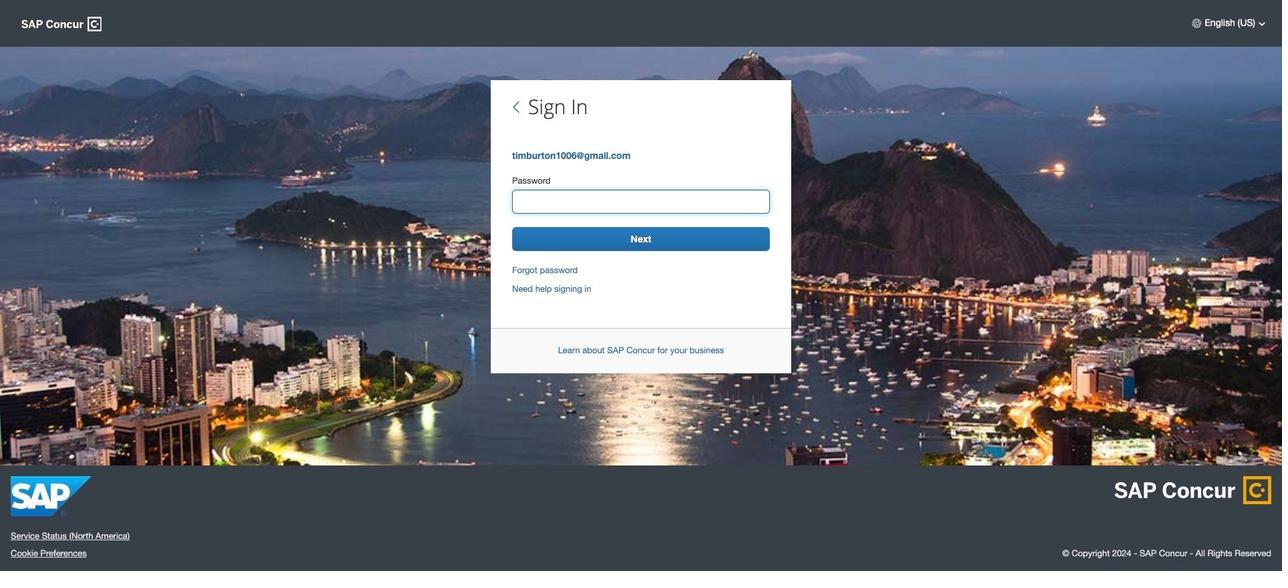 Task type: locate. For each thing, give the bounding box(es) containing it.
2781a1 image
[[1192, 18, 1203, 29]]

footer
[[0, 465, 1283, 571]]

2781a1 image
[[1258, 20, 1266, 27]]

None password field
[[513, 192, 770, 211]]



Task type: vqa. For each thing, say whether or not it's contained in the screenshot.
2781a1 image
yes



